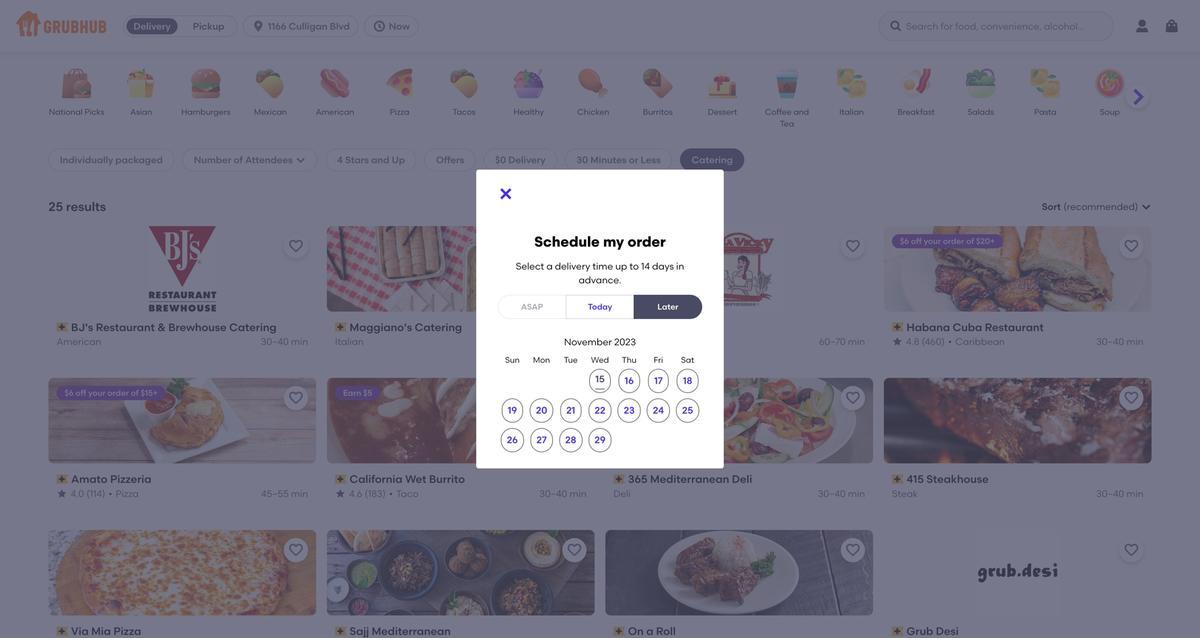 Task type: describe. For each thing, give the bounding box(es) containing it.
your for amato
[[88, 388, 106, 398]]

svg image
[[296, 154, 306, 165]]

min for 365 mediterranean deli
[[849, 488, 866, 499]]

pasta
[[1035, 107, 1057, 117]]

1 horizontal spatial catering
[[415, 321, 462, 334]]

(114)
[[87, 488, 105, 499]]

• for california
[[389, 488, 393, 499]]

1 restaurant from the left
[[96, 321, 155, 334]]

mia
[[91, 625, 111, 638]]

asap button
[[498, 295, 567, 319]]

23 button
[[618, 398, 641, 423]]

pickup button
[[180, 15, 237, 37]]

on
[[629, 625, 644, 638]]

of for habana cuba restaurant
[[967, 236, 975, 246]]

30–40 for burrito
[[540, 488, 568, 499]]

national picks image
[[53, 69, 100, 98]]

0 horizontal spatial and
[[371, 154, 390, 165]]

min for california wet burrito
[[570, 488, 587, 499]]

25 results
[[48, 199, 106, 214]]

blvd
[[330, 21, 350, 32]]

2 vertical spatial pizza
[[114, 625, 141, 638]]

breakfast image
[[893, 69, 940, 98]]

attendees
[[245, 154, 293, 165]]

0 horizontal spatial italian
[[335, 336, 364, 347]]

30–40 for restaurant
[[1097, 336, 1125, 347]]

asap
[[521, 302, 544, 312]]

min for bj's restaurant & brewhouse catering
[[291, 336, 308, 347]]

60–70
[[820, 336, 846, 347]]

coffee and tea image
[[764, 69, 811, 98]]

min for habana cuba restaurant
[[1127, 336, 1144, 347]]

26 button
[[501, 428, 524, 452]]

amato pizzeria link
[[57, 472, 308, 487]]

(460)
[[922, 336, 946, 347]]

0 horizontal spatial mexican
[[254, 107, 287, 117]]

45–55
[[261, 488, 289, 499]]

$6 for amato pizzeria
[[65, 388, 74, 398]]

healthy image
[[506, 69, 553, 98]]

later button
[[634, 295, 703, 319]]

american image
[[312, 69, 359, 98]]

30–40 min for restaurant
[[1097, 336, 1144, 347]]

1166 culligan blvd button
[[243, 15, 364, 37]]

4 stars and up
[[337, 154, 405, 165]]

min for 415 steakhouse
[[1127, 488, 1144, 499]]

subscription pass image for amato pizzeria
[[57, 475, 68, 484]]

subscription pass image for grub desi
[[893, 627, 905, 636]]

order for habana cuba restaurant
[[944, 236, 965, 246]]

4.6
[[349, 488, 363, 499]]

of for amato pizzeria
[[131, 388, 139, 398]]

$15+
[[141, 388, 158, 398]]

off for habana cuba restaurant
[[912, 236, 922, 246]]

star icon image for amato
[[57, 488, 67, 499]]

salads image
[[958, 69, 1005, 98]]

habana cuba restaurant link
[[893, 320, 1144, 335]]

0 vertical spatial pizza
[[390, 107, 410, 117]]

packaged
[[115, 154, 163, 165]]

415 steakhouse
[[907, 473, 989, 486]]

subscription pass image for bj's restaurant & brewhouse catering
[[57, 322, 68, 332]]

4.8
[[907, 336, 920, 347]]

subscription pass image for california
[[335, 475, 347, 484]]

main navigation navigation
[[0, 0, 1201, 53]]

casa vicky link
[[614, 320, 866, 335]]

bj's restaurant & brewhouse catering link
[[57, 320, 308, 335]]

grub desi logo image
[[976, 530, 1061, 616]]

via mia pizza link
[[57, 624, 308, 638]]

28 button
[[560, 428, 583, 452]]

0 vertical spatial italian
[[840, 107, 865, 117]]

subscription pass image for 415
[[893, 475, 905, 484]]

tea
[[781, 119, 795, 129]]

1 horizontal spatial order
[[628, 233, 666, 250]]

415 steakhouse link
[[893, 472, 1144, 487]]

svg image inside 1166 culligan blvd button
[[252, 20, 265, 33]]

2 horizontal spatial catering
[[692, 154, 733, 165]]

4.6 (183)
[[349, 488, 386, 499]]

on a roll link
[[614, 624, 866, 638]]

november
[[564, 336, 612, 348]]

individually
[[60, 154, 113, 165]]

number of attendees
[[194, 154, 293, 165]]

thu
[[622, 355, 637, 365]]

select a delivery time up to 14 days in advance.
[[516, 261, 685, 286]]

18
[[683, 375, 693, 386]]

&
[[158, 321, 166, 334]]

27 button
[[531, 428, 553, 452]]

1166
[[268, 21, 287, 32]]

bj's restaurant & brewhouse catering logo image
[[149, 226, 216, 312]]

save this restaurant image for 60–70
[[845, 238, 862, 254]]

casa vicky logo image
[[697, 226, 783, 312]]

365
[[629, 473, 648, 486]]

wed
[[591, 355, 609, 365]]

mexican image
[[247, 69, 294, 98]]

23
[[624, 405, 635, 416]]

tacos image
[[441, 69, 488, 98]]

0 vertical spatial of
[[234, 154, 243, 165]]

national
[[49, 107, 83, 117]]

or
[[629, 154, 639, 165]]

burritos
[[643, 107, 673, 117]]

120–130 min
[[533, 336, 587, 347]]

pizza image
[[376, 69, 423, 98]]

today
[[588, 302, 613, 312]]

sajj mediterranean link
[[335, 624, 587, 638]]

in
[[677, 261, 685, 272]]

• for amato
[[109, 488, 112, 499]]

415
[[907, 473, 925, 486]]

45–55 min
[[261, 488, 308, 499]]

stars
[[345, 154, 369, 165]]

25 button
[[677, 398, 700, 423]]

chicken
[[578, 107, 610, 117]]

30–40 for &
[[261, 336, 289, 347]]

1 vertical spatial mexican
[[614, 336, 652, 347]]

via mia pizza
[[71, 625, 141, 638]]

on a roll
[[629, 625, 676, 638]]

26
[[507, 434, 518, 446]]

4.0 (114)
[[71, 488, 105, 499]]

coffee
[[766, 107, 792, 117]]

national picks
[[49, 107, 105, 117]]

30 minutes or less
[[577, 154, 661, 165]]

0 horizontal spatial save this restaurant image
[[288, 542, 304, 558]]

hamburgers image
[[182, 69, 230, 98]]

20
[[536, 405, 548, 416]]

mediterranean for sajj
[[372, 625, 451, 638]]

$6 off your order of $15+
[[65, 388, 158, 398]]

minutes
[[591, 154, 627, 165]]

dessert
[[708, 107, 738, 117]]

california wet burrito
[[350, 473, 465, 486]]

30–40 for deli
[[818, 488, 846, 499]]

steak
[[893, 488, 919, 499]]

fri
[[654, 355, 664, 365]]

sajj
[[350, 625, 369, 638]]

• caribbean
[[949, 336, 1006, 347]]

subscription pass image for via
[[57, 627, 68, 636]]



Task type: vqa. For each thing, say whether or not it's contained in the screenshot.
the Salad
no



Task type: locate. For each thing, give the bounding box(es) containing it.
and inside coffee and tea
[[794, 107, 810, 117]]

mediterranean right sajj
[[372, 625, 451, 638]]

desi
[[937, 625, 959, 638]]

svg image inside the now button
[[373, 20, 386, 33]]

subscription pass image for habana cuba restaurant
[[893, 322, 905, 332]]

off for amato pizzeria
[[76, 388, 86, 398]]

25 for 25
[[683, 405, 694, 416]]

culligan
[[289, 21, 328, 32]]

delivery
[[134, 21, 171, 32], [509, 154, 546, 165]]

and up tea
[[794, 107, 810, 117]]

• right the '(460)'
[[949, 336, 953, 347]]

1 horizontal spatial and
[[794, 107, 810, 117]]

0 vertical spatial a
[[547, 261, 553, 272]]

burrito
[[429, 473, 465, 486]]

1 horizontal spatial deli
[[732, 473, 753, 486]]

0 horizontal spatial your
[[88, 388, 106, 398]]

vicky
[[659, 321, 688, 334]]

subscription pass image left bj's
[[57, 322, 68, 332]]

subscription pass image
[[57, 322, 68, 332], [893, 322, 905, 332], [57, 475, 68, 484], [893, 627, 905, 636]]

italian image
[[829, 69, 876, 98]]

• for habana
[[949, 336, 953, 347]]

mediterranean for 365
[[651, 473, 730, 486]]

of right number
[[234, 154, 243, 165]]

bj's restaurant & brewhouse catering
[[71, 321, 277, 334]]

sat
[[682, 355, 695, 365]]

25 left results
[[48, 199, 63, 214]]

0 horizontal spatial restaurant
[[96, 321, 155, 334]]

0 horizontal spatial off
[[76, 388, 86, 398]]

a for delivery
[[547, 261, 553, 272]]

1 vertical spatial a
[[647, 625, 654, 638]]

deli
[[732, 473, 753, 486], [614, 488, 631, 499]]

a right on
[[647, 625, 654, 638]]

0 vertical spatial $6
[[901, 236, 910, 246]]

$6 off your order of $20+
[[901, 236, 996, 246]]

30–40 min for deli
[[818, 488, 866, 499]]

offers
[[436, 154, 465, 165]]

maggiano's catering
[[350, 321, 462, 334]]

0 vertical spatial your
[[924, 236, 942, 246]]

now
[[389, 21, 410, 32]]

$0 delivery
[[496, 154, 546, 165]]

1 vertical spatial pizza
[[116, 488, 139, 499]]

24
[[653, 405, 664, 416]]

star icon image for habana
[[893, 336, 903, 347]]

1 vertical spatial save this restaurant image
[[1124, 390, 1140, 406]]

mon
[[533, 355, 550, 365]]

subscription pass image inside on a roll link
[[614, 627, 626, 636]]

22
[[595, 405, 606, 416]]

subscription pass image left the via
[[57, 627, 68, 636]]

1 vertical spatial $6
[[65, 388, 74, 398]]

pizza right mia
[[114, 625, 141, 638]]

25 for 25 results
[[48, 199, 63, 214]]

subscription pass image inside maggiano's catering link
[[335, 322, 347, 332]]

1 horizontal spatial star icon image
[[335, 488, 346, 499]]

$20+
[[977, 236, 996, 246]]

subscription pass image inside habana cuba restaurant link
[[893, 322, 905, 332]]

28
[[566, 434, 577, 446]]

1 vertical spatial your
[[88, 388, 106, 398]]

365 mediterranean deli
[[629, 473, 753, 486]]

italian down italian 'image'
[[840, 107, 865, 117]]

0 horizontal spatial mediterranean
[[372, 625, 451, 638]]

$6 for habana cuba restaurant
[[901, 236, 910, 246]]

1 horizontal spatial 25
[[683, 405, 694, 416]]

restaurant
[[96, 321, 155, 334], [986, 321, 1045, 334]]

4.0
[[71, 488, 84, 499]]

now button
[[364, 15, 424, 37]]

steakhouse
[[927, 473, 989, 486]]

mediterranean right the 365
[[651, 473, 730, 486]]

1 vertical spatial mediterranean
[[372, 625, 451, 638]]

0 horizontal spatial 25
[[48, 199, 63, 214]]

salads
[[968, 107, 995, 117]]

california
[[350, 473, 403, 486]]

subscription pass image left on
[[614, 627, 626, 636]]

subscription pass image inside bj's restaurant & brewhouse catering link
[[57, 322, 68, 332]]

casa
[[629, 321, 657, 334]]

to
[[630, 261, 639, 272]]

(183)
[[365, 488, 386, 499]]

30–40 min for &
[[261, 336, 308, 347]]

dessert image
[[699, 69, 747, 98]]

subscription pass image inside 'california wet burrito' link
[[335, 475, 347, 484]]

less
[[641, 154, 661, 165]]

0 vertical spatial save this restaurant image
[[845, 238, 862, 254]]

delivery button
[[124, 15, 180, 37]]

mediterranean
[[651, 473, 730, 486], [372, 625, 451, 638]]

subscription pass image inside 'grub desi' link
[[893, 627, 905, 636]]

a right select
[[547, 261, 553, 272]]

subscription pass image left california
[[335, 475, 347, 484]]

tue
[[564, 355, 578, 365]]

1 vertical spatial of
[[967, 236, 975, 246]]

asian image
[[118, 69, 165, 98]]

25 inside button
[[683, 405, 694, 416]]

0 horizontal spatial order
[[108, 388, 129, 398]]

0 vertical spatial mexican
[[254, 107, 287, 117]]

mexican down mexican "image"
[[254, 107, 287, 117]]

of left $15+
[[131, 388, 139, 398]]

subscription pass image inside sajj mediterranean link
[[335, 627, 347, 636]]

365 mediterranean deli link
[[614, 472, 866, 487]]

16 button
[[619, 369, 640, 393]]

restaurant left &
[[96, 321, 155, 334]]

star icon image
[[893, 336, 903, 347], [57, 488, 67, 499], [335, 488, 346, 499]]

up
[[616, 261, 628, 272]]

delivery inside button
[[134, 21, 171, 32]]

grub desi
[[907, 625, 959, 638]]

pasta image
[[1023, 69, 1070, 98]]

1 vertical spatial deli
[[614, 488, 631, 499]]

0 horizontal spatial delivery
[[134, 21, 171, 32]]

120–130
[[533, 336, 568, 347]]

0 vertical spatial off
[[912, 236, 922, 246]]

1 horizontal spatial italian
[[840, 107, 865, 117]]

american down bj's
[[57, 336, 101, 347]]

1 horizontal spatial mexican
[[614, 336, 652, 347]]

star icon image left 4.6
[[335, 488, 346, 499]]

subscription pass image for 365
[[614, 475, 626, 484]]

0 horizontal spatial american
[[57, 336, 101, 347]]

0 vertical spatial delivery
[[134, 21, 171, 32]]

0 horizontal spatial deli
[[614, 488, 631, 499]]

your
[[924, 236, 942, 246], [88, 388, 106, 398]]

mexican down casa
[[614, 336, 652, 347]]

subscription pass image left grub
[[893, 627, 905, 636]]

schedule my order
[[535, 233, 666, 250]]

min for maggiano's catering
[[570, 336, 587, 347]]

maggiano's
[[350, 321, 412, 334]]

amato
[[71, 473, 108, 486]]

time
[[593, 261, 613, 272]]

2 horizontal spatial •
[[949, 336, 953, 347]]

1 horizontal spatial mediterranean
[[651, 473, 730, 486]]

november 2023
[[564, 336, 636, 348]]

• down amato pizzeria
[[109, 488, 112, 499]]

individually packaged
[[60, 154, 163, 165]]

pizza down pizzeria
[[116, 488, 139, 499]]

22 button
[[589, 398, 612, 423]]

delivery right $0
[[509, 154, 546, 165]]

today button
[[566, 295, 635, 319]]

subscription pass image inside the '415 steakhouse' link
[[893, 475, 905, 484]]

catering down dessert
[[692, 154, 733, 165]]

soup image
[[1087, 69, 1134, 98]]

2 horizontal spatial of
[[967, 236, 975, 246]]

chicken image
[[570, 69, 617, 98]]

2 horizontal spatial order
[[944, 236, 965, 246]]

• right '(183)'
[[389, 488, 393, 499]]

subscription pass image
[[335, 322, 347, 332], [335, 475, 347, 484], [614, 475, 626, 484], [893, 475, 905, 484], [57, 627, 68, 636], [335, 627, 347, 636], [614, 627, 626, 636]]

25 right "24" at the right
[[683, 405, 694, 416]]

delivery
[[555, 261, 591, 272]]

schedule
[[535, 233, 600, 250]]

amato pizzeria
[[71, 473, 152, 486]]

order left $20+
[[944, 236, 965, 246]]

0 vertical spatial american
[[316, 107, 354, 117]]

american down american image
[[316, 107, 354, 117]]

subscription pass image for on
[[614, 627, 626, 636]]

subscription pass image inside "365 mediterranean deli" link
[[614, 475, 626, 484]]

subscription pass image left the 365
[[614, 475, 626, 484]]

2 restaurant from the left
[[986, 321, 1045, 334]]

italian down maggiano's
[[335, 336, 364, 347]]

and left up
[[371, 154, 390, 165]]

1 horizontal spatial american
[[316, 107, 354, 117]]

1 horizontal spatial off
[[912, 236, 922, 246]]

2 vertical spatial of
[[131, 388, 139, 398]]

order up 14
[[628, 233, 666, 250]]

0 vertical spatial mediterranean
[[651, 473, 730, 486]]

of
[[234, 154, 243, 165], [967, 236, 975, 246], [131, 388, 139, 398]]

italian
[[840, 107, 865, 117], [335, 336, 364, 347]]

your for habana
[[924, 236, 942, 246]]

0 horizontal spatial star icon image
[[57, 488, 67, 499]]

taco
[[396, 488, 419, 499]]

1 vertical spatial italian
[[335, 336, 364, 347]]

number
[[194, 154, 231, 165]]

save this restaurant image
[[845, 238, 862, 254], [1124, 390, 1140, 406], [288, 542, 304, 558]]

1 horizontal spatial restaurant
[[986, 321, 1045, 334]]

1 horizontal spatial a
[[647, 625, 654, 638]]

delivery left pickup
[[134, 21, 171, 32]]

svg image
[[1165, 18, 1181, 34], [252, 20, 265, 33], [373, 20, 386, 33], [890, 20, 903, 33], [498, 186, 514, 202]]

1 horizontal spatial delivery
[[509, 154, 546, 165]]

up
[[392, 154, 405, 165]]

1 horizontal spatial save this restaurant image
[[845, 238, 862, 254]]

16
[[625, 375, 634, 386]]

subscription pass image left maggiano's
[[335, 322, 347, 332]]

american
[[316, 107, 354, 117], [57, 336, 101, 347]]

a for roll
[[647, 625, 654, 638]]

catering right maggiano's
[[415, 321, 462, 334]]

subscription pass image for maggiano's
[[335, 322, 347, 332]]

0 vertical spatial 25
[[48, 199, 63, 214]]

save this restaurant image for 30–40
[[1124, 390, 1140, 406]]

0 horizontal spatial catering
[[229, 321, 277, 334]]

pizza down the pizza image
[[390, 107, 410, 117]]

0 horizontal spatial a
[[547, 261, 553, 272]]

subscription pass image for sajj
[[335, 627, 347, 636]]

star icon image left 4.0
[[57, 488, 67, 499]]

0 vertical spatial and
[[794, 107, 810, 117]]

sajj mediterranean
[[350, 625, 451, 638]]

later
[[658, 302, 679, 312]]

your left $15+
[[88, 388, 106, 398]]

order left $15+
[[108, 388, 129, 398]]

1 horizontal spatial $6
[[901, 236, 910, 246]]

casa vicky
[[629, 321, 688, 334]]

star icon image left 4.8
[[893, 336, 903, 347]]

star icon image for california
[[335, 488, 346, 499]]

catering right brewhouse
[[229, 321, 277, 334]]

2 vertical spatial save this restaurant image
[[288, 542, 304, 558]]

18 button
[[677, 369, 699, 393]]

30
[[577, 154, 588, 165]]

1 horizontal spatial your
[[924, 236, 942, 246]]

pickup
[[193, 21, 225, 32]]

subscription pass image inside "amato pizzeria" link
[[57, 475, 68, 484]]

cell
[[586, 369, 615, 393]]

roll
[[656, 625, 676, 638]]

1 vertical spatial off
[[76, 388, 86, 398]]

burritos image
[[635, 69, 682, 98]]

a inside select a delivery time up to 14 days in advance.
[[547, 261, 553, 272]]

order for amato pizzeria
[[108, 388, 129, 398]]

earn $5
[[343, 388, 373, 398]]

subscription pass image inside via mia pizza link
[[57, 627, 68, 636]]

1 vertical spatial 25
[[683, 405, 694, 416]]

restaurant up caribbean
[[986, 321, 1045, 334]]

brewhouse
[[168, 321, 227, 334]]

subscription pass image left sajj
[[335, 627, 347, 636]]

0 horizontal spatial $6
[[65, 388, 74, 398]]

2 horizontal spatial save this restaurant image
[[1124, 390, 1140, 406]]

29 button
[[589, 428, 612, 452]]

min for amato pizzeria
[[291, 488, 308, 499]]

subscription pass image left amato
[[57, 475, 68, 484]]

17 button
[[649, 369, 669, 393]]

0 vertical spatial deli
[[732, 473, 753, 486]]

1 vertical spatial american
[[57, 336, 101, 347]]

of left $20+
[[967, 236, 975, 246]]

2 horizontal spatial star icon image
[[893, 336, 903, 347]]

save this restaurant image
[[288, 238, 304, 254], [567, 238, 583, 254], [1124, 238, 1140, 254], [288, 390, 304, 406], [567, 390, 583, 406], [845, 390, 862, 406], [567, 542, 583, 558], [845, 542, 862, 558], [1124, 542, 1140, 558]]

sun
[[505, 355, 520, 365]]

1 horizontal spatial of
[[234, 154, 243, 165]]

caribbean
[[956, 336, 1006, 347]]

30–40 min for burrito
[[540, 488, 587, 499]]

$6
[[901, 236, 910, 246], [65, 388, 74, 398]]

subscription pass image left habana
[[893, 322, 905, 332]]

order
[[628, 233, 666, 250], [944, 236, 965, 246], [108, 388, 129, 398]]

0 horizontal spatial •
[[109, 488, 112, 499]]

1 vertical spatial and
[[371, 154, 390, 165]]

your left $20+
[[924, 236, 942, 246]]

4
[[337, 154, 343, 165]]

catering
[[692, 154, 733, 165], [229, 321, 277, 334], [415, 321, 462, 334]]

0 horizontal spatial of
[[131, 388, 139, 398]]

1 vertical spatial delivery
[[509, 154, 546, 165]]

subscription pass image up steak
[[893, 475, 905, 484]]

1 horizontal spatial •
[[389, 488, 393, 499]]



